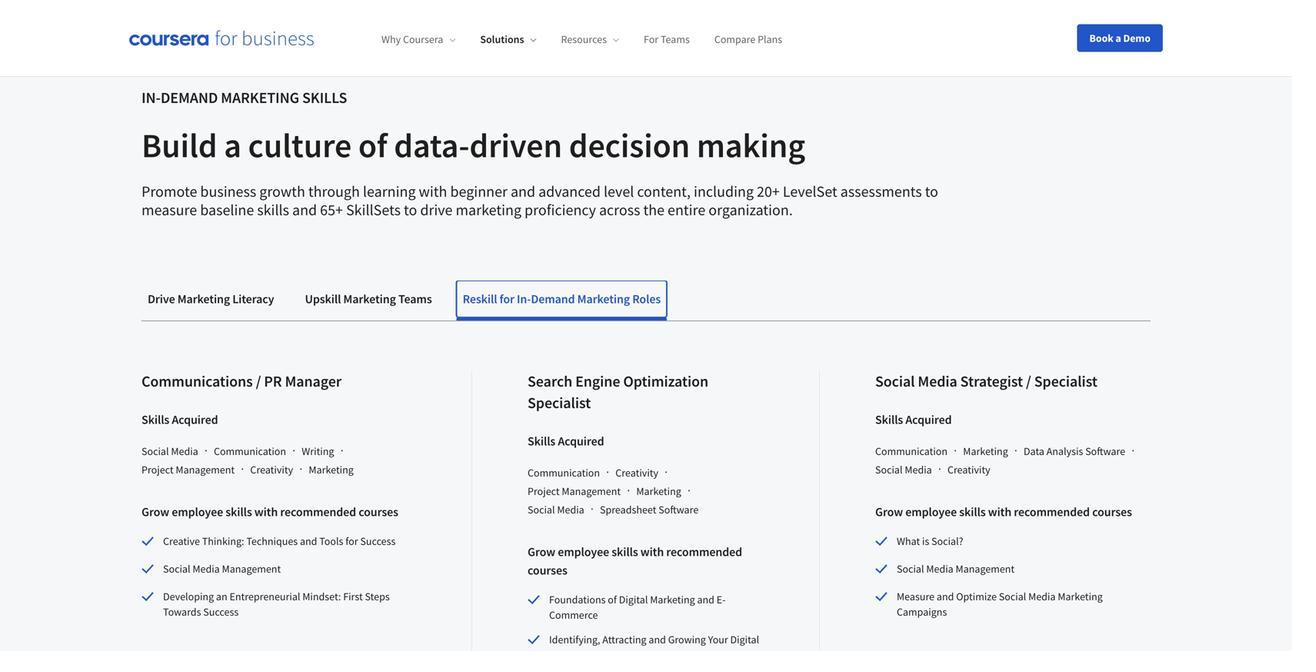 Task type: locate. For each thing, give the bounding box(es) containing it.
management up spreadsheet
[[562, 485, 621, 499]]

social media management up an
[[163, 563, 281, 576]]

grow
[[142, 505, 169, 520], [876, 505, 904, 520], [528, 545, 556, 560]]

0 horizontal spatial social media management
[[163, 563, 281, 576]]

2 horizontal spatial courses
[[1093, 505, 1133, 520]]

1 horizontal spatial in-
[[517, 292, 531, 307]]

0 horizontal spatial teams
[[399, 292, 432, 307]]

skills up thinking:
[[226, 505, 252, 520]]

organization.
[[709, 200, 793, 220]]

management up entrepreneurial
[[222, 563, 281, 576]]

media right optimize
[[1029, 590, 1056, 604]]

analysis
[[1047, 445, 1084, 459]]

for right "tools"
[[346, 535, 358, 549]]

drive marketing literacy
[[148, 292, 274, 307]]

optimization
[[624, 372, 709, 391]]

65+
[[320, 200, 343, 220]]

/
[[256, 372, 261, 391], [1027, 372, 1032, 391]]

employee up what is social? on the right
[[906, 505, 957, 520]]

management inside creativity project management
[[562, 485, 621, 499]]

courses for communications / pr manager
[[359, 505, 399, 520]]

is
[[923, 535, 930, 549]]

1 horizontal spatial project
[[528, 485, 560, 499]]

0 horizontal spatial success
[[203, 606, 239, 620]]

and left e-
[[698, 593, 715, 607]]

promote business growth through learning with beginner and advanced level content, including 20+ levelset assessments to measure baseline skills and 65+ skillsets to drive marketing  proficiency across the entire organization.
[[142, 182, 939, 220]]

employee
[[172, 505, 223, 520], [906, 505, 957, 520], [558, 545, 610, 560]]

0 horizontal spatial a
[[224, 124, 241, 167]]

recommended down analysis
[[1015, 505, 1091, 520]]

1 vertical spatial software
[[659, 503, 699, 517]]

resources
[[561, 32, 607, 46]]

identifying, attracting and growing your digital audience
[[549, 633, 760, 652]]

learning
[[363, 182, 416, 201]]

grow employee skills with recommended courses up foundations of digital marketing and e- commerce
[[528, 545, 743, 579]]

creativity up social?
[[948, 463, 991, 477]]

specialist up analysis
[[1035, 372, 1098, 391]]

compare plans link
[[715, 32, 783, 46]]

drive marketing literacy button
[[142, 281, 280, 318]]

in- inside button
[[517, 292, 531, 307]]

techniques
[[247, 535, 298, 549]]

0 horizontal spatial of
[[359, 124, 388, 167]]

digital
[[619, 593, 648, 607], [731, 633, 760, 647]]

1 horizontal spatial acquired
[[558, 434, 605, 449]]

communications / pr manager
[[142, 372, 342, 391]]

project
[[142, 463, 174, 477], [528, 485, 560, 499]]

literacy
[[233, 292, 274, 307]]

communication for search engine optimization specialist
[[528, 466, 600, 480]]

in- right reskill
[[517, 292, 531, 307]]

2 horizontal spatial grow employee skills with recommended courses
[[876, 505, 1133, 520]]

digital inside foundations of digital marketing and e- commerce
[[619, 593, 648, 607]]

for inside tab panel
[[346, 535, 358, 549]]

1 horizontal spatial success
[[360, 535, 396, 549]]

1 horizontal spatial a
[[1116, 31, 1122, 45]]

teams left reskill
[[399, 292, 432, 307]]

0 horizontal spatial for
[[346, 535, 358, 549]]

0 horizontal spatial acquired
[[172, 412, 218, 428]]

0 horizontal spatial digital
[[619, 593, 648, 607]]

to right assessments
[[926, 182, 939, 201]]

employee up creative
[[172, 505, 223, 520]]

success down an
[[203, 606, 239, 620]]

skills acquired
[[142, 412, 218, 428], [876, 412, 952, 428], [528, 434, 605, 449]]

0 horizontal spatial grow employee skills with recommended courses
[[142, 505, 399, 520]]

assessments
[[841, 182, 922, 201]]

1 horizontal spatial communication
[[528, 466, 600, 480]]

skills up social?
[[960, 505, 986, 520]]

2 horizontal spatial skills acquired
[[876, 412, 952, 428]]

social?
[[932, 535, 964, 549]]

teams
[[661, 32, 690, 46], [399, 292, 432, 307]]

coursera
[[403, 32, 444, 46]]

media down creativity project management
[[557, 503, 585, 517]]

skills
[[302, 88, 347, 107], [142, 412, 169, 428], [876, 412, 904, 428], [528, 434, 556, 449]]

media up "is"
[[905, 463, 933, 477]]

reskill for in-demand marketing roles button
[[457, 281, 667, 318]]

your
[[708, 633, 729, 647]]

a up business
[[224, 124, 241, 167]]

for right reskill
[[500, 292, 515, 307]]

to
[[926, 182, 939, 201], [404, 200, 417, 220]]

1 vertical spatial digital
[[731, 633, 760, 647]]

1 horizontal spatial skills acquired
[[528, 434, 605, 449]]

1 vertical spatial for
[[346, 535, 358, 549]]

1 vertical spatial success
[[203, 606, 239, 620]]

digital right your on the bottom of page
[[731, 633, 760, 647]]

0 vertical spatial a
[[1116, 31, 1122, 45]]

developing
[[163, 590, 214, 604]]

grow employee skills with recommended courses up the techniques
[[142, 505, 399, 520]]

1 horizontal spatial employee
[[558, 545, 610, 560]]

coursera for business image
[[129, 30, 314, 46]]

0 vertical spatial software
[[1086, 445, 1126, 459]]

skills acquired for search
[[528, 434, 605, 449]]

0 vertical spatial for
[[500, 292, 515, 307]]

software
[[1086, 445, 1126, 459], [659, 503, 699, 517]]

with down spreadsheet software at bottom
[[641, 545, 664, 560]]

specialist down search
[[528, 394, 591, 413]]

employee for communications / pr manager
[[172, 505, 223, 520]]

0 horizontal spatial project
[[142, 463, 174, 477]]

culture
[[248, 124, 352, 167]]

project for communications / pr manager
[[142, 463, 174, 477]]

1 vertical spatial specialist
[[528, 394, 591, 413]]

why
[[382, 32, 401, 46]]

1 horizontal spatial /
[[1027, 372, 1032, 391]]

grow employee skills with recommended courses down data analysis software social media
[[876, 505, 1133, 520]]

/ left pr
[[256, 372, 261, 391]]

1 horizontal spatial software
[[1086, 445, 1126, 459]]

acquired up creativity project management
[[558, 434, 605, 449]]

grow for communications / pr manager
[[142, 505, 169, 520]]

2 horizontal spatial acquired
[[906, 412, 952, 428]]

of right foundations
[[608, 593, 617, 607]]

for
[[500, 292, 515, 307], [346, 535, 358, 549]]

1 horizontal spatial grow
[[528, 545, 556, 560]]

1 social media management from the left
[[163, 563, 281, 576]]

grow up foundations
[[528, 545, 556, 560]]

business
[[200, 182, 256, 201]]

with
[[419, 182, 447, 201], [255, 505, 278, 520], [989, 505, 1012, 520], [641, 545, 664, 560]]

1 horizontal spatial social media management
[[897, 563, 1015, 576]]

a inside button
[[1116, 31, 1122, 45]]

0 vertical spatial digital
[[619, 593, 648, 607]]

and up campaigns
[[937, 590, 955, 604]]

1 horizontal spatial recommended
[[667, 545, 743, 560]]

1 vertical spatial teams
[[399, 292, 432, 307]]

skills for social media strategist / specialist
[[876, 412, 904, 428]]

reskill
[[463, 292, 497, 307]]

2 horizontal spatial creativity
[[948, 463, 991, 477]]

communication
[[214, 445, 286, 459], [876, 445, 948, 459], [528, 466, 600, 480]]

measure and optimize social media marketing campaigns
[[897, 590, 1103, 620]]

project inside writing project management
[[142, 463, 174, 477]]

0 horizontal spatial courses
[[359, 505, 399, 520]]

with down data analysis software social media
[[989, 505, 1012, 520]]

skills
[[257, 200, 289, 220], [226, 505, 252, 520], [960, 505, 986, 520], [612, 545, 638, 560]]

1 horizontal spatial demand
[[531, 292, 575, 307]]

recommended up e-
[[667, 545, 743, 560]]

grow for search engine optimization specialist
[[528, 545, 556, 560]]

creativity up spreadsheet
[[616, 466, 659, 480]]

skills down spreadsheet
[[612, 545, 638, 560]]

book
[[1090, 31, 1114, 45]]

1 vertical spatial in-
[[517, 292, 531, 307]]

grow employee skills with recommended courses for specialist
[[528, 545, 743, 579]]

2 horizontal spatial grow
[[876, 505, 904, 520]]

and left "tools"
[[300, 535, 317, 549]]

0 horizontal spatial skills acquired
[[142, 412, 218, 428]]

driven
[[470, 124, 563, 167]]

in- up build
[[142, 88, 161, 107]]

with right learning
[[419, 182, 447, 201]]

creativity inside creativity project management
[[616, 466, 659, 480]]

demand up build
[[161, 88, 218, 107]]

plans
[[758, 32, 783, 46]]

1 horizontal spatial digital
[[731, 633, 760, 647]]

success right "tools"
[[360, 535, 396, 549]]

social media
[[142, 445, 198, 459]]

1 vertical spatial a
[[224, 124, 241, 167]]

1 vertical spatial project
[[528, 485, 560, 499]]

levelset
[[783, 182, 838, 201]]

social inside marketing social media
[[528, 503, 555, 517]]

2 horizontal spatial employee
[[906, 505, 957, 520]]

why coursera link
[[382, 32, 456, 46]]

0 horizontal spatial employee
[[172, 505, 223, 520]]

acquired down communications
[[172, 412, 218, 428]]

0 horizontal spatial demand
[[161, 88, 218, 107]]

and inside measure and optimize social media marketing campaigns
[[937, 590, 955, 604]]

acquired down social media strategist / specialist
[[906, 412, 952, 428]]

skills for communications / pr manager
[[142, 412, 169, 428]]

1 horizontal spatial grow employee skills with recommended courses
[[528, 545, 743, 579]]

software right analysis
[[1086, 445, 1126, 459]]

and left the 65+
[[292, 200, 317, 220]]

writing
[[302, 445, 334, 459]]

recommended for search engine optimization specialist
[[667, 545, 743, 560]]

0 horizontal spatial creativity
[[250, 463, 293, 477]]

1 / from the left
[[256, 372, 261, 391]]

foundations
[[549, 593, 606, 607]]

1 vertical spatial demand
[[531, 292, 575, 307]]

digital up attracting
[[619, 593, 648, 607]]

demand right reskill
[[531, 292, 575, 307]]

a
[[1116, 31, 1122, 45], [224, 124, 241, 167]]

0 vertical spatial in-
[[142, 88, 161, 107]]

for
[[644, 32, 659, 46]]

0 horizontal spatial to
[[404, 200, 417, 220]]

and left growing on the bottom of page
[[649, 633, 666, 647]]

2 horizontal spatial communication
[[876, 445, 948, 459]]

digital inside identifying, attracting and growing your digital audience
[[731, 633, 760, 647]]

social media management
[[163, 563, 281, 576], [897, 563, 1015, 576]]

software right spreadsheet
[[659, 503, 699, 517]]

creativity up the techniques
[[250, 463, 293, 477]]

1 horizontal spatial of
[[608, 593, 617, 607]]

software inside data analysis software social media
[[1086, 445, 1126, 459]]

social media management down social?
[[897, 563, 1015, 576]]

1 horizontal spatial courses
[[528, 563, 568, 579]]

management up optimize
[[956, 563, 1015, 576]]

to left drive
[[404, 200, 417, 220]]

acquired for social
[[906, 412, 952, 428]]

skills for search engine optimization specialist
[[612, 545, 638, 560]]

marketing
[[221, 88, 299, 107], [178, 292, 230, 307], [344, 292, 396, 307], [578, 292, 630, 307], [964, 445, 1009, 459], [309, 463, 354, 477], [637, 485, 682, 499], [1058, 590, 1103, 604], [650, 593, 695, 607]]

1 horizontal spatial for
[[500, 292, 515, 307]]

with for social media strategist / specialist
[[989, 505, 1012, 520]]

grow up what
[[876, 505, 904, 520]]

0 horizontal spatial recommended
[[280, 505, 356, 520]]

management
[[176, 463, 235, 477], [562, 485, 621, 499], [222, 563, 281, 576], [956, 563, 1015, 576]]

/ right strategist
[[1027, 372, 1032, 391]]

content tabs tab list
[[142, 281, 1151, 321]]

why coursera
[[382, 32, 444, 46]]

creativity
[[250, 463, 293, 477], [948, 463, 991, 477], [616, 466, 659, 480]]

with up the techniques
[[255, 505, 278, 520]]

management down social media
[[176, 463, 235, 477]]

social inside measure and optimize social media marketing campaigns
[[1000, 590, 1027, 604]]

media
[[918, 372, 958, 391], [171, 445, 198, 459], [905, 463, 933, 477], [557, 503, 585, 517], [193, 563, 220, 576], [927, 563, 954, 576], [1029, 590, 1056, 604]]

skills right baseline
[[257, 200, 289, 220]]

employee up foundations
[[558, 545, 610, 560]]

steps
[[365, 590, 390, 604]]

demand inside the reskill for in-demand marketing roles button
[[531, 292, 575, 307]]

success
[[360, 535, 396, 549], [203, 606, 239, 620]]

0 horizontal spatial in-
[[142, 88, 161, 107]]

reskill for in-demand marketing roles tab panel
[[142, 322, 1151, 652]]

teams right the for
[[661, 32, 690, 46]]

0 horizontal spatial /
[[256, 372, 261, 391]]

of up learning
[[359, 124, 388, 167]]

communication for social media strategist / specialist
[[876, 445, 948, 459]]

0 horizontal spatial specialist
[[528, 394, 591, 413]]

1 horizontal spatial specialist
[[1035, 372, 1098, 391]]

for inside button
[[500, 292, 515, 307]]

2 horizontal spatial recommended
[[1015, 505, 1091, 520]]

0 vertical spatial project
[[142, 463, 174, 477]]

0 vertical spatial success
[[360, 535, 396, 549]]

0 horizontal spatial grow
[[142, 505, 169, 520]]

1 horizontal spatial teams
[[661, 32, 690, 46]]

grow for social media strategist / specialist
[[876, 505, 904, 520]]

compare plans
[[715, 32, 783, 46]]

courses
[[359, 505, 399, 520], [1093, 505, 1133, 520], [528, 563, 568, 579]]

content,
[[637, 182, 691, 201]]

media down social?
[[927, 563, 954, 576]]

employee for search engine optimization specialist
[[558, 545, 610, 560]]

recommended up "tools"
[[280, 505, 356, 520]]

demand
[[161, 88, 218, 107], [531, 292, 575, 307]]

1 horizontal spatial creativity
[[616, 466, 659, 480]]

skills for search engine optimization specialist
[[528, 434, 556, 449]]

strategist
[[961, 372, 1024, 391]]

creative thinking: techniques and tools for success
[[163, 535, 396, 549]]

marketing social media
[[528, 485, 682, 517]]

1 vertical spatial of
[[608, 593, 617, 607]]

project inside creativity project management
[[528, 485, 560, 499]]

specialist inside 'search engine optimization specialist'
[[528, 394, 591, 413]]

grow up creative
[[142, 505, 169, 520]]

a right the "book" on the right top of the page
[[1116, 31, 1122, 45]]

2 social media management from the left
[[897, 563, 1015, 576]]



Task type: describe. For each thing, give the bounding box(es) containing it.
an
[[216, 590, 228, 604]]

what is social?
[[897, 535, 964, 549]]

creativity for pr
[[250, 463, 293, 477]]

media up an
[[193, 563, 220, 576]]

data
[[1024, 445, 1045, 459]]

marketing inside measure and optimize social media marketing campaigns
[[1058, 590, 1103, 604]]

media down communications
[[171, 445, 198, 459]]

marketing
[[456, 200, 522, 220]]

0 vertical spatial teams
[[661, 32, 690, 46]]

skills acquired for communications
[[142, 412, 218, 428]]

resources link
[[561, 32, 620, 46]]

data-
[[394, 124, 470, 167]]

20+
[[757, 182, 780, 201]]

marketing inside foundations of digital marketing and e- commerce
[[650, 593, 695, 607]]

project for search engine optimization specialist
[[528, 485, 560, 499]]

pr
[[264, 372, 282, 391]]

developing an entrepreneurial mindset: first steps towards success
[[163, 590, 390, 620]]

media left strategist
[[918, 372, 958, 391]]

with for communications / pr manager
[[255, 505, 278, 520]]

measure
[[142, 200, 197, 220]]

identifying,
[[549, 633, 601, 647]]

measure
[[897, 590, 935, 604]]

growth
[[260, 182, 305, 201]]

upskill marketing teams button
[[299, 281, 438, 318]]

skills for communications / pr manager
[[226, 505, 252, 520]]

commerce
[[549, 609, 598, 623]]

engine
[[576, 372, 621, 391]]

and right 'beginner'
[[511, 182, 536, 201]]

advanced
[[539, 182, 601, 201]]

upskill marketing teams
[[305, 292, 432, 307]]

drive
[[420, 200, 453, 220]]

campaigns
[[897, 606, 948, 620]]

search engine optimization specialist
[[528, 372, 709, 413]]

promote
[[142, 182, 197, 201]]

skills inside promote business growth through learning with beginner and advanced level content, including 20+ levelset assessments to measure baseline skills and 65+ skillsets to drive marketing  proficiency across the entire organization.
[[257, 200, 289, 220]]

demo
[[1124, 31, 1151, 45]]

social media management for /
[[163, 563, 281, 576]]

writing project management
[[142, 445, 334, 477]]

attracting
[[603, 633, 647, 647]]

in-demand marketing skills
[[142, 88, 347, 107]]

marketing inside marketing social media
[[637, 485, 682, 499]]

growing
[[669, 633, 706, 647]]

including
[[694, 182, 754, 201]]

spreadsheet
[[600, 503, 657, 517]]

level
[[604, 182, 634, 201]]

a for book
[[1116, 31, 1122, 45]]

build a culture of data-driven decision making
[[142, 124, 806, 167]]

1 horizontal spatial to
[[926, 182, 939, 201]]

spreadsheet software
[[600, 503, 699, 517]]

of inside foundations of digital marketing and e- commerce
[[608, 593, 617, 607]]

decision
[[569, 124, 690, 167]]

skillsets
[[346, 200, 401, 220]]

beginner
[[451, 182, 508, 201]]

first
[[343, 590, 363, 604]]

social media strategist / specialist
[[876, 372, 1098, 391]]

skills for social media strategist / specialist
[[960, 505, 986, 520]]

creativity project management
[[528, 466, 659, 499]]

employee for social media strategist / specialist
[[906, 505, 957, 520]]

foundations of digital marketing and e- commerce
[[549, 593, 726, 623]]

roles
[[633, 292, 661, 307]]

e-
[[717, 593, 726, 607]]

2 / from the left
[[1027, 372, 1032, 391]]

recommended for social media strategist / specialist
[[1015, 505, 1091, 520]]

book a demo
[[1090, 31, 1151, 45]]

optimize
[[957, 590, 997, 604]]

0 vertical spatial demand
[[161, 88, 218, 107]]

0 vertical spatial specialist
[[1035, 372, 1098, 391]]

entire
[[668, 200, 706, 220]]

manager
[[285, 372, 342, 391]]

making
[[697, 124, 806, 167]]

the
[[644, 200, 665, 220]]

with for search engine optimization specialist
[[641, 545, 664, 560]]

media inside data analysis software social media
[[905, 463, 933, 477]]

grow employee skills with recommended courses for /
[[876, 505, 1133, 520]]

0 horizontal spatial software
[[659, 503, 699, 517]]

proficiency
[[525, 200, 596, 220]]

0 horizontal spatial communication
[[214, 445, 286, 459]]

towards
[[163, 606, 201, 620]]

and inside identifying, attracting and growing your digital audience
[[649, 633, 666, 647]]

success inside 'developing an entrepreneurial mindset: first steps towards success'
[[203, 606, 239, 620]]

for teams
[[644, 32, 690, 46]]

courses for social media strategist / specialist
[[1093, 505, 1133, 520]]

for teams link
[[644, 32, 690, 46]]

grow employee skills with recommended courses for manager
[[142, 505, 399, 520]]

compare
[[715, 32, 756, 46]]

mindset:
[[303, 590, 341, 604]]

search
[[528, 372, 573, 391]]

through
[[308, 182, 360, 201]]

social media management for media
[[897, 563, 1015, 576]]

acquired for search
[[558, 434, 605, 449]]

reskill for in-demand marketing roles
[[463, 292, 661, 307]]

communications
[[142, 372, 253, 391]]

teams inside button
[[399, 292, 432, 307]]

thinking:
[[202, 535, 244, 549]]

and inside foundations of digital marketing and e- commerce
[[698, 593, 715, 607]]

solutions
[[480, 32, 524, 46]]

0 vertical spatial of
[[359, 124, 388, 167]]

upskill
[[305, 292, 341, 307]]

tools
[[320, 535, 344, 549]]

data analysis software social media
[[876, 445, 1126, 477]]

recommended for communications / pr manager
[[280, 505, 356, 520]]

entrepreneurial
[[230, 590, 300, 604]]

audience
[[549, 649, 591, 652]]

management inside writing project management
[[176, 463, 235, 477]]

media inside measure and optimize social media marketing campaigns
[[1029, 590, 1056, 604]]

acquired for communications
[[172, 412, 218, 428]]

courses for search engine optimization specialist
[[528, 563, 568, 579]]

social inside data analysis software social media
[[876, 463, 903, 477]]

drive
[[148, 292, 175, 307]]

build
[[142, 124, 217, 167]]

skills acquired for social
[[876, 412, 952, 428]]

with inside promote business growth through learning with beginner and advanced level content, including 20+ levelset assessments to measure baseline skills and 65+ skillsets to drive marketing  proficiency across the entire organization.
[[419, 182, 447, 201]]

what
[[897, 535, 921, 549]]

creativity for strategist
[[948, 463, 991, 477]]

a for build
[[224, 124, 241, 167]]

book a demo button
[[1078, 24, 1164, 52]]

media inside marketing social media
[[557, 503, 585, 517]]

baseline
[[200, 200, 254, 220]]



Task type: vqa. For each thing, say whether or not it's contained in the screenshot.
the can inside the To earn your Certificate, you'll need to earn a passing grade on each of the required assignments—these can be quizzes, peer-graded assignments, or programming assignments. Videos, readings, and practice exercises are there to help you prepare for the graded assignments.
no



